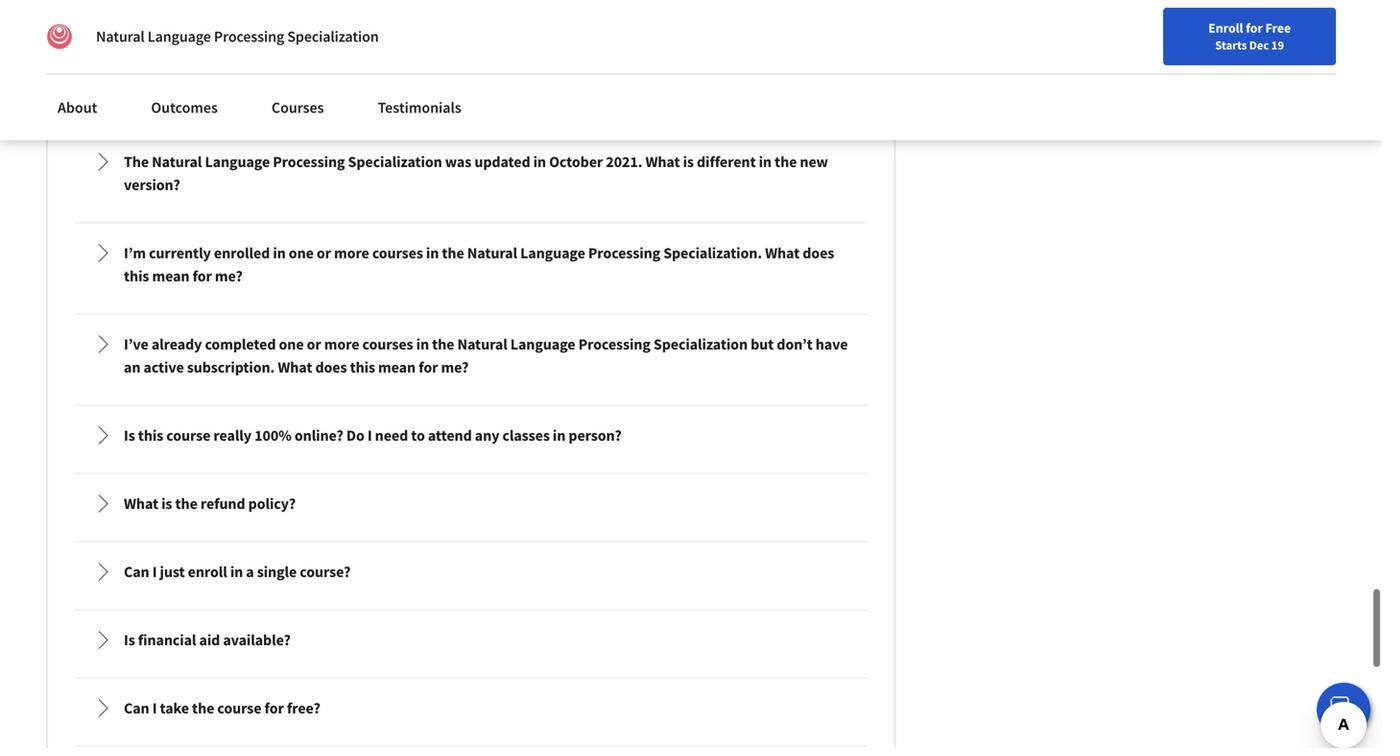 Task type: describe. For each thing, give the bounding box(es) containing it.
what is the refund policy?
[[124, 494, 296, 513]]

free?
[[287, 699, 321, 718]]

in right the enrolled at the top of page
[[273, 243, 286, 263]]

for inside i'm currently enrolled in one or more courses in the natural language processing specialization. what does this mean for me?
[[193, 266, 212, 286]]

the right take
[[192, 699, 214, 718]]

don't
[[777, 335, 813, 354]]

or inside i'm currently enrolled in one or more courses in the natural language processing specialization. what does this mean for me?
[[317, 243, 331, 263]]

was
[[445, 152, 472, 171]]

does inside i've already completed one or more courses in the natural language processing specialization but don't have an active subscription. what does this mean for me?
[[315, 358, 347, 377]]

one inside i'm currently enrolled in one or more courses in the natural language processing specialization. what does this mean for me?
[[289, 243, 314, 263]]

testimonials
[[378, 98, 462, 117]]

what inside i've already completed one or more courses in the natural language processing specialization but don't have an active subscription. what does this mean for me?
[[278, 358, 312, 377]]

processing inside the natural language processing specialization was updated in october 2021. what is different in the new version?
[[273, 152, 345, 171]]

the
[[124, 152, 149, 171]]

enroll for free starts dec 19
[[1209, 19, 1292, 53]]

courses link
[[260, 86, 336, 129]]

really
[[214, 426, 252, 445]]

specialization inside i've already completed one or more courses in the natural language processing specialization but don't have an active subscription. what does this mean for me?
[[654, 335, 748, 354]]

online?
[[295, 426, 344, 445]]

19
[[1272, 37, 1285, 53]]

already
[[152, 335, 202, 354]]

1 vertical spatial course
[[217, 699, 262, 718]]

free
[[1266, 19, 1292, 36]]

opens in a new tab image
[[193, 255, 209, 270]]

completed
[[205, 335, 276, 354]]

course?
[[300, 562, 351, 581]]

i've already completed one or more courses in the natural language processing specialization but don't have an active subscription. what does this mean for me? button
[[78, 317, 865, 394]]

is for is this course really 100% online? do i need to attend any classes in person?
[[124, 426, 135, 445]]

person?
[[569, 426, 622, 445]]

available?
[[223, 630, 291, 650]]

can i take the course for free? button
[[78, 681, 865, 735]]

outcomes
[[151, 98, 218, 117]]

financial
[[138, 630, 196, 650]]

this inside i'm currently enrolled in one or more courses in the natural language processing specialization. what does this mean for me?
[[124, 266, 149, 286]]

natural right deeplearning.ai icon
[[96, 27, 145, 46]]

do
[[347, 426, 365, 445]]

processing inside i've already completed one or more courses in the natural language processing specialization but don't have an active subscription. what does this mean for me?
[[579, 335, 651, 354]]

different
[[697, 152, 756, 171]]

what inside the natural language processing specialization was updated in october 2021. what is different in the new version?
[[646, 152, 680, 171]]

enroll
[[1209, 19, 1244, 36]]

coursera image
[[23, 16, 145, 46]]

natural language processing specialization
[[96, 27, 379, 46]]

does inside i'm currently enrolled in one or more courses in the natural language processing specialization. what does this mean for me?
[[803, 243, 835, 263]]

policy?
[[248, 494, 296, 513]]

the inside i've already completed one or more courses in the natural language processing specialization but don't have an active subscription. what does this mean for me?
[[432, 335, 455, 354]]

natural inside the natural language processing specialization was updated in october 2021. what is different in the new version?
[[152, 152, 202, 171]]

can i just enroll in a single course? button
[[78, 545, 865, 599]]

i've already completed one or more courses in the natural language processing specialization but don't have an active subscription. what does this mean for me?
[[124, 335, 848, 377]]

in left october
[[534, 152, 546, 171]]

can for can i take the course for free?
[[124, 699, 149, 718]]

in right classes
[[553, 426, 566, 445]]

0 vertical spatial i
[[368, 426, 372, 445]]

to
[[411, 426, 425, 445]]

more inside i'm currently enrolled in one or more courses in the natural language processing specialization. what does this mean for me?
[[334, 243, 369, 263]]

courses inside i'm currently enrolled in one or more courses in the natural language processing specialization. what does this mean for me?
[[372, 243, 423, 263]]

courses
[[272, 98, 324, 117]]

enroll
[[188, 562, 227, 581]]

for inside i've already completed one or more courses in the natural language processing specialization but don't have an active subscription. what does this mean for me?
[[419, 358, 438, 377]]

classes
[[503, 426, 550, 445]]

me? inside i've already completed one or more courses in the natural language processing specialization but don't have an active subscription. what does this mean for me?
[[441, 358, 469, 377]]

2021.
[[606, 152, 643, 171]]

in inside i've already completed one or more courses in the natural language processing specialization but don't have an active subscription. what does this mean for me?
[[416, 335, 429, 354]]

specialization.
[[664, 243, 762, 263]]

processing inside i'm currently enrolled in one or more courses in the natural language processing specialization. what does this mean for me?
[[589, 243, 661, 263]]

single
[[257, 562, 297, 581]]

the natural language processing specialization was updated in october 2021. what is different in the new version?
[[124, 152, 829, 194]]

testimonials link
[[366, 86, 473, 129]]



Task type: vqa. For each thing, say whether or not it's contained in the screenshot.
hands-
no



Task type: locate. For each thing, give the bounding box(es) containing it.
what left refund
[[124, 494, 158, 513]]

mean down currently
[[152, 266, 190, 286]]

more inside i've already completed one or more courses in the natural language processing specialization but don't have an active subscription. what does this mean for me?
[[324, 335, 360, 354]]

in up to
[[416, 335, 429, 354]]

version?
[[124, 175, 180, 194]]

in
[[534, 152, 546, 171], [759, 152, 772, 171], [273, 243, 286, 263], [426, 243, 439, 263], [416, 335, 429, 354], [553, 426, 566, 445], [230, 562, 243, 581]]

me? down the enrolled at the top of page
[[215, 266, 243, 286]]

language inside i've already completed one or more courses in the natural language processing specialization but don't have an active subscription. what does this mean for me?
[[511, 335, 576, 354]]

course left really
[[166, 426, 211, 445]]

0 vertical spatial me?
[[215, 266, 243, 286]]

processing
[[214, 27, 284, 46], [273, 152, 345, 171], [589, 243, 661, 263], [579, 335, 651, 354]]

mean inside i'm currently enrolled in one or more courses in the natural language processing specialization. what does this mean for me?
[[152, 266, 190, 286]]

0 horizontal spatial course
[[166, 426, 211, 445]]

is for is financial aid available?
[[124, 630, 135, 650]]

1 vertical spatial can
[[124, 699, 149, 718]]

an
[[124, 358, 141, 377]]

any
[[475, 426, 500, 445]]

specialization up courses
[[287, 27, 379, 46]]

0 vertical spatial is
[[683, 152, 694, 171]]

1 vertical spatial one
[[279, 335, 304, 354]]

1 vertical spatial courses
[[363, 335, 413, 354]]

1 vertical spatial mean
[[378, 358, 416, 377]]

me? up 'attend'
[[441, 358, 469, 377]]

courses
[[372, 243, 423, 263], [363, 335, 413, 354]]

i'm
[[124, 243, 146, 263]]

in right different
[[759, 152, 772, 171]]

this inside "is this course really 100% online? do i need to attend any classes in person?" dropdown button
[[138, 426, 163, 445]]

None search field
[[274, 12, 591, 50]]

language up classes
[[511, 335, 576, 354]]

0 vertical spatial one
[[289, 243, 314, 263]]

0 vertical spatial mean
[[152, 266, 190, 286]]

2 is from the top
[[124, 630, 135, 650]]

2 vertical spatial specialization
[[654, 335, 748, 354]]

language inside i'm currently enrolled in one or more courses in the natural language processing specialization. what does this mean for me?
[[521, 243, 586, 263]]

for left free?
[[265, 699, 284, 718]]

one inside i've already completed one or more courses in the natural language processing specialization but don't have an active subscription. what does this mean for me?
[[279, 335, 304, 354]]

in left "a"
[[230, 562, 243, 581]]

starts
[[1216, 37, 1248, 53]]

language
[[148, 27, 211, 46], [205, 152, 270, 171], [521, 243, 586, 263], [511, 335, 576, 354]]

outcomes link
[[140, 86, 229, 129]]

the inside the natural language processing specialization was updated in october 2021. what is different in the new version?
[[775, 152, 797, 171]]

deeplearning.ai image
[[46, 23, 73, 50]]

the natural language processing specialization was updated in october 2021. what is different in the new version? button
[[78, 135, 865, 212]]

1 vertical spatial this
[[350, 358, 375, 377]]

in down the natural language processing specialization was updated in october 2021. what is different in the new version? 'dropdown button'
[[426, 243, 439, 263]]

2 vertical spatial i
[[152, 699, 157, 718]]

1 vertical spatial i
[[152, 562, 157, 581]]

is this course really 100% online? do i need to attend any classes in person?
[[124, 426, 622, 445]]

what
[[646, 152, 680, 171], [765, 243, 800, 263], [278, 358, 312, 377], [124, 494, 158, 513]]

can left just
[[124, 562, 149, 581]]

is
[[683, 152, 694, 171], [161, 494, 172, 513]]

0 vertical spatial does
[[803, 243, 835, 263]]

i
[[368, 426, 372, 445], [152, 562, 157, 581], [152, 699, 157, 718]]

specialization left but
[[654, 335, 748, 354]]

but
[[751, 335, 774, 354]]

0 vertical spatial is
[[124, 426, 135, 445]]

this up do
[[350, 358, 375, 377]]

updated
[[475, 152, 531, 171]]

0 horizontal spatial mean
[[152, 266, 190, 286]]

natural inside i've already completed one or more courses in the natural language processing specialization but don't have an active subscription. what does this mean for me?
[[458, 335, 508, 354]]

what is the refund policy? button
[[78, 477, 865, 531]]

does down the new
[[803, 243, 835, 263]]

what right 2021.
[[646, 152, 680, 171]]

i left just
[[152, 562, 157, 581]]

for
[[1246, 19, 1263, 36], [193, 266, 212, 286], [419, 358, 438, 377], [265, 699, 284, 718]]

is left different
[[683, 152, 694, 171]]

1 horizontal spatial is
[[683, 152, 694, 171]]

language up outcomes
[[148, 27, 211, 46]]

or inside i've already completed one or more courses in the natural language processing specialization but don't have an active subscription. what does this mean for me?
[[307, 335, 321, 354]]

this
[[124, 266, 149, 286], [350, 358, 375, 377], [138, 426, 163, 445]]

need
[[375, 426, 408, 445]]

is inside the natural language processing specialization was updated in october 2021. what is different in the new version?
[[683, 152, 694, 171]]

mean inside i've already completed one or more courses in the natural language processing specialization but don't have an active subscription. what does this mean for me?
[[378, 358, 416, 377]]

mean
[[152, 266, 190, 286], [378, 358, 416, 377]]

processing down courses link
[[273, 152, 345, 171]]

or right completed
[[307, 335, 321, 354]]

does up online?
[[315, 358, 347, 377]]

i've
[[124, 335, 149, 354]]

1 horizontal spatial course
[[217, 699, 262, 718]]

have
[[816, 335, 848, 354]]

for inside enroll for free starts dec 19
[[1246, 19, 1263, 36]]

mean up need
[[378, 358, 416, 377]]

is
[[124, 426, 135, 445], [124, 630, 135, 650]]

1 vertical spatial does
[[315, 358, 347, 377]]

can i just enroll in a single course?
[[124, 562, 351, 581]]

0 vertical spatial courses
[[372, 243, 423, 263]]

dec
[[1250, 37, 1270, 53]]

language down october
[[521, 243, 586, 263]]

language down outcomes link
[[205, 152, 270, 171]]

take
[[160, 699, 189, 718]]

specialization
[[287, 27, 379, 46], [348, 152, 442, 171], [654, 335, 748, 354]]

can for can i just enroll in a single course?
[[124, 562, 149, 581]]

what right subscription. on the left of the page
[[278, 358, 312, 377]]

more
[[334, 243, 369, 263], [324, 335, 360, 354]]

1 vertical spatial or
[[307, 335, 321, 354]]

0 vertical spatial this
[[124, 266, 149, 286]]

is left refund
[[161, 494, 172, 513]]

or right the enrolled at the top of page
[[317, 243, 331, 263]]

can i take the course for free?
[[124, 699, 321, 718]]

0 vertical spatial or
[[317, 243, 331, 263]]

processing up courses link
[[214, 27, 284, 46]]

one right completed
[[279, 335, 304, 354]]

0 vertical spatial more
[[334, 243, 369, 263]]

processing up person?
[[579, 335, 651, 354]]

1 vertical spatial specialization
[[348, 152, 442, 171]]

0 horizontal spatial me?
[[215, 266, 243, 286]]

is financial aid available?
[[124, 630, 291, 650]]

me? inside i'm currently enrolled in one or more courses in the natural language processing specialization. what does this mean for me?
[[215, 266, 243, 286]]

just
[[160, 562, 185, 581]]

course
[[166, 426, 211, 445], [217, 699, 262, 718]]

processing left specialization.
[[589, 243, 661, 263]]

new
[[800, 152, 829, 171]]

refund
[[201, 494, 245, 513]]

this down i'm
[[124, 266, 149, 286]]

subscription.
[[187, 358, 275, 377]]

what inside i'm currently enrolled in one or more courses in the natural language processing specialization. what does this mean for me?
[[765, 243, 800, 263]]

language inside the natural language processing specialization was updated in october 2021. what is different in the new version?
[[205, 152, 270, 171]]

a
[[246, 562, 254, 581]]

2 vertical spatial this
[[138, 426, 163, 445]]

i for can i take the course for free?
[[152, 699, 157, 718]]

october
[[549, 152, 603, 171]]

i for can i just enroll in a single course?
[[152, 562, 157, 581]]

can
[[124, 562, 149, 581], [124, 699, 149, 718]]

i right do
[[368, 426, 372, 445]]

courses inside i've already completed one or more courses in the natural language processing specialization but don't have an active subscription. what does this mean for me?
[[363, 335, 413, 354]]

chat with us image
[[1329, 694, 1360, 725]]

1 is from the top
[[124, 426, 135, 445]]

the
[[775, 152, 797, 171], [442, 243, 464, 263], [432, 335, 455, 354], [175, 494, 198, 513], [192, 699, 214, 718]]

the down i'm currently enrolled in one or more courses in the natural language processing specialization. what does this mean for me? dropdown button
[[432, 335, 455, 354]]

the down the natural language processing specialization was updated in october 2021. what is different in the new version? 'dropdown button'
[[442, 243, 464, 263]]

natural
[[96, 27, 145, 46], [152, 152, 202, 171], [467, 243, 518, 263], [458, 335, 508, 354]]

i'm currently enrolled in one or more courses in the natural language processing specialization. what does this mean for me? button
[[78, 226, 865, 303]]

0 vertical spatial can
[[124, 562, 149, 581]]

100%
[[255, 426, 292, 445]]

the left refund
[[175, 494, 198, 513]]

for up dec in the right of the page
[[1246, 19, 1263, 36]]

1 vertical spatial is
[[161, 494, 172, 513]]

specialization inside the natural language processing specialization was updated in october 2021. what is different in the new version?
[[348, 152, 442, 171]]

the inside i'm currently enrolled in one or more courses in the natural language processing specialization. what does this mean for me?
[[442, 243, 464, 263]]

is this course really 100% online? do i need to attend any classes in person? button
[[78, 409, 865, 462]]

attend
[[428, 426, 472, 445]]

can left take
[[124, 699, 149, 718]]

natural inside i'm currently enrolled in one or more courses in the natural language processing specialization. what does this mean for me?
[[467, 243, 518, 263]]

active
[[144, 358, 184, 377]]

specialization down testimonials 'link'
[[348, 152, 442, 171]]

1 horizontal spatial does
[[803, 243, 835, 263]]

1 horizontal spatial mean
[[378, 358, 416, 377]]

is down an
[[124, 426, 135, 445]]

natural up version?
[[152, 152, 202, 171]]

course left free?
[[217, 699, 262, 718]]

one right the enrolled at the top of page
[[289, 243, 314, 263]]

is left financial
[[124, 630, 135, 650]]

1 horizontal spatial me?
[[441, 358, 469, 377]]

1 can from the top
[[124, 562, 149, 581]]

enrolled
[[214, 243, 270, 263]]

natural down i'm currently enrolled in one or more courses in the natural language processing specialization. what does this mean for me?
[[458, 335, 508, 354]]

what right specialization.
[[765, 243, 800, 263]]

this inside i've already completed one or more courses in the natural language processing specialization but don't have an active subscription. what does this mean for me?
[[350, 358, 375, 377]]

1 vertical spatial more
[[324, 335, 360, 354]]

0 horizontal spatial is
[[161, 494, 172, 513]]

natural down the natural language processing specialization was updated in october 2021. what is different in the new version?
[[467, 243, 518, 263]]

does
[[803, 243, 835, 263], [315, 358, 347, 377]]

the left the new
[[775, 152, 797, 171]]

this down the active
[[138, 426, 163, 445]]

menu item
[[1035, 19, 1158, 82]]

for down currently
[[193, 266, 212, 286]]

currently
[[149, 243, 211, 263]]

for up to
[[419, 358, 438, 377]]

0 horizontal spatial does
[[315, 358, 347, 377]]

about
[[58, 98, 97, 117]]

2 can from the top
[[124, 699, 149, 718]]

me?
[[215, 266, 243, 286], [441, 358, 469, 377]]

0 vertical spatial specialization
[[287, 27, 379, 46]]

is inside what is the refund policy? dropdown button
[[161, 494, 172, 513]]

1 vertical spatial is
[[124, 630, 135, 650]]

aid
[[199, 630, 220, 650]]

for inside can i take the course for free? dropdown button
[[265, 699, 284, 718]]

1 vertical spatial me?
[[441, 358, 469, 377]]

one
[[289, 243, 314, 263], [279, 335, 304, 354]]

i left take
[[152, 699, 157, 718]]

is financial aid available? button
[[78, 613, 865, 667]]

about link
[[46, 86, 109, 129]]

or
[[317, 243, 331, 263], [307, 335, 321, 354]]

0 vertical spatial course
[[166, 426, 211, 445]]

i'm currently enrolled in one or more courses in the natural language processing specialization. what does this mean for me?
[[124, 243, 835, 286]]



